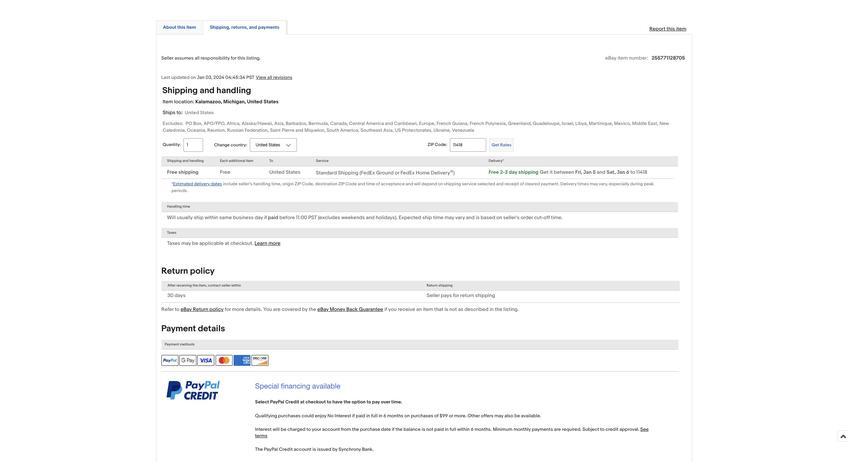 Task type: locate. For each thing, give the bounding box(es) containing it.
0 vertical spatial time.
[[551, 214, 563, 221]]

0 horizontal spatial not
[[427, 427, 434, 432]]

0 horizontal spatial full
[[371, 413, 378, 419]]

see terms link
[[255, 427, 649, 439]]

are left required.
[[555, 427, 561, 432]]

return
[[161, 266, 188, 276], [427, 283, 438, 288], [193, 306, 208, 313]]

within
[[205, 214, 218, 221], [231, 283, 241, 288], [458, 427, 470, 432]]

1 horizontal spatial ship
[[423, 214, 432, 221]]

ebay left money
[[318, 306, 329, 313]]

shipping, returns, and payments button
[[210, 24, 280, 31]]

southeast
[[361, 127, 383, 133]]

1 horizontal spatial payments
[[532, 427, 553, 432]]

0 vertical spatial paypal
[[270, 399, 285, 405]]

more right the learn
[[269, 240, 281, 247]]

select
[[255, 399, 269, 405]]

1 horizontal spatial ebay
[[318, 306, 329, 313]]

the right from
[[352, 427, 359, 432]]

asia, left us
[[384, 127, 394, 133]]

payment details
[[161, 324, 225, 334]]

shipping up the code
[[338, 169, 359, 176]]

paypal
[[270, 399, 285, 405], [264, 447, 278, 452]]

of left $99
[[435, 413, 439, 419]]

interest up terms
[[255, 427, 272, 432]]

ebay return policy link
[[181, 306, 224, 313]]

1 vertical spatial states
[[200, 110, 214, 116]]

checkout.
[[231, 240, 254, 247]]

and down fedex on the left top of the page
[[406, 181, 413, 187]]

be left applicable on the bottom of page
[[192, 240, 198, 247]]

united up time,
[[270, 169, 285, 175]]

handling time
[[167, 204, 190, 209]]

0 horizontal spatial interest
[[255, 427, 272, 432]]

payment for payment details
[[161, 324, 196, 334]]

paypal right the
[[264, 447, 278, 452]]

east,
[[649, 121, 659, 126]]

updated
[[171, 75, 190, 80]]

0 horizontal spatial account
[[294, 447, 312, 452]]

pst right 11:00
[[309, 214, 317, 221]]

account down the no at bottom left
[[322, 427, 340, 432]]

methods
[[180, 342, 195, 347]]

policy up the item,
[[190, 266, 215, 276]]

1 horizontal spatial paid
[[356, 413, 366, 419]]

1 vertical spatial payment
[[165, 342, 179, 347]]

1 vertical spatial taxes
[[167, 240, 180, 247]]

america,
[[340, 127, 360, 133]]

that
[[435, 306, 444, 313]]

1 vertical spatial return
[[427, 283, 438, 288]]

2 horizontal spatial paid
[[435, 427, 444, 432]]

alaska/hawaii,
[[242, 121, 273, 126]]

more left details.
[[232, 306, 244, 313]]

handling inside include seller's handling time, origin zip code, destination zip code and time of acceptance and will depend on shipping service selected and receipt of cleared payment. delivery times may vary, especially during peak periods.
[[254, 181, 271, 187]]

0 vertical spatial will
[[414, 181, 421, 187]]

within left same
[[205, 214, 218, 221]]

paid down "option"
[[356, 413, 366, 419]]

and right returns,
[[249, 24, 257, 30]]

ship right usually
[[194, 214, 204, 221]]

1 vertical spatial paypal
[[264, 447, 278, 452]]

are right you
[[273, 306, 281, 313]]

home
[[416, 169, 430, 176]]

on right based
[[497, 214, 503, 221]]

delivery
[[194, 181, 210, 187]]

credit
[[606, 427, 619, 432]]

0 vertical spatial get
[[492, 142, 500, 148]]

in
[[490, 306, 494, 313], [367, 413, 370, 419], [379, 413, 383, 419], [445, 427, 449, 432]]

time down (fedex
[[366, 181, 375, 187]]

this right report
[[667, 26, 676, 32]]

0 horizontal spatial ship
[[194, 214, 204, 221]]

jan left "5" at right top
[[584, 169, 592, 175]]

united states up origin
[[270, 169, 301, 175]]

zip
[[428, 142, 434, 148], [295, 181, 301, 187], [339, 181, 345, 187]]

item inside button
[[187, 24, 196, 30]]

vary,
[[599, 181, 609, 187]]

2 free from the left
[[220, 169, 230, 175]]

3 free from the left
[[489, 169, 499, 175]]

purchases
[[278, 413, 301, 419], [411, 413, 434, 419]]

delivery*
[[489, 159, 504, 163]]

ukraine,
[[434, 127, 451, 133]]

2 vertical spatial states
[[286, 169, 301, 175]]

for right responsibility
[[231, 55, 237, 61]]

0 horizontal spatial purchases
[[278, 413, 301, 419]]

visa image
[[198, 355, 215, 366]]

6
[[627, 169, 630, 175], [384, 413, 386, 419], [471, 427, 474, 432]]

also
[[505, 413, 514, 419]]

middle
[[633, 121, 648, 126]]

box,
[[193, 121, 203, 126]]

delivery left )
[[431, 169, 450, 176]]

zip left code:
[[428, 142, 434, 148]]

2 horizontal spatial ebay
[[606, 55, 617, 61]]

1 horizontal spatial jan
[[584, 169, 592, 175]]

0 vertical spatial united
[[247, 99, 263, 105]]

shipping
[[162, 85, 198, 96], [167, 159, 182, 163], [338, 169, 359, 176]]

free left the 2-
[[489, 169, 499, 175]]

1 vertical spatial more
[[232, 306, 244, 313]]

be
[[192, 240, 198, 247], [515, 413, 520, 419], [281, 427, 287, 432]]

other
[[468, 413, 480, 419]]

shipping up estimated on the left of the page
[[179, 169, 199, 175]]

paid down $99
[[435, 427, 444, 432]]

credit for at
[[286, 399, 299, 405]]

seller down return shipping
[[427, 292, 440, 299]]

change country:
[[214, 142, 247, 148]]

item
[[163, 99, 173, 105]]

to
[[631, 169, 636, 175], [175, 306, 180, 313], [327, 399, 332, 405], [367, 399, 371, 405], [307, 427, 311, 432], [601, 427, 605, 432]]

seller's
[[239, 181, 253, 187], [504, 214, 520, 221]]

1 free from the left
[[167, 169, 177, 175]]

quantity:
[[163, 142, 181, 148]]

1 horizontal spatial purchases
[[411, 413, 434, 419]]

venezuela
[[452, 127, 475, 133]]

jan
[[197, 75, 205, 80], [584, 169, 592, 175], [617, 169, 626, 175]]

if down "option"
[[353, 413, 355, 419]]

returns,
[[231, 24, 248, 30]]

2 horizontal spatial time
[[433, 214, 444, 221]]

special
[[255, 382, 279, 390]]

paypal for the
[[264, 447, 278, 452]]

day right 3
[[509, 169, 518, 175]]

0 vertical spatial return
[[161, 266, 188, 276]]

credit down charged
[[279, 447, 293, 452]]

0 horizontal spatial more
[[232, 306, 244, 313]]

2 vertical spatial time
[[433, 214, 444, 221]]

especially
[[609, 181, 630, 187]]

1 horizontal spatial get
[[540, 169, 549, 175]]

1 vertical spatial time.
[[392, 399, 402, 405]]

may
[[590, 181, 598, 187], [445, 214, 455, 221], [182, 240, 191, 247], [495, 413, 504, 419]]

1 vertical spatial or
[[449, 413, 454, 419]]

1 vertical spatial handling
[[190, 159, 204, 163]]

time. right the off
[[551, 214, 563, 221]]

0 vertical spatial seller's
[[239, 181, 253, 187]]

1 vertical spatial by
[[333, 447, 338, 452]]

at
[[225, 240, 229, 247], [300, 399, 305, 405]]

not left 'as'
[[450, 306, 457, 313]]

1 horizontal spatial seller
[[427, 292, 440, 299]]

1 horizontal spatial free
[[220, 169, 230, 175]]

by
[[302, 306, 308, 313], [333, 447, 338, 452]]

1 vertical spatial get
[[540, 169, 549, 175]]

0 vertical spatial asia,
[[274, 121, 285, 126]]

04:45:34
[[226, 75, 245, 80]]

1 vertical spatial delivery
[[561, 181, 577, 187]]

1 vertical spatial shipping and handling
[[167, 159, 204, 163]]

account down charged
[[294, 447, 312, 452]]

this inside button
[[178, 24, 186, 30]]

an
[[417, 306, 422, 313]]

payments right returns,
[[258, 24, 280, 30]]

0 horizontal spatial payments
[[258, 24, 280, 30]]

or
[[395, 169, 400, 176], [449, 413, 454, 419]]

2 taxes from the top
[[167, 240, 180, 247]]

qualifying purchases could enjoy no interest if paid in full in 6 months on purchases of $99 or more. other offers may also be available.
[[255, 413, 542, 419]]

united states up box,
[[185, 110, 214, 116]]

within right seller
[[231, 283, 241, 288]]

the paypal credit account is issued by synchrony bank.
[[255, 447, 374, 452]]

get for get it between fri, jan 5 and sat, jan 6 to 11418
[[540, 169, 549, 175]]

all right view
[[268, 75, 272, 80]]

the right described
[[495, 306, 503, 313]]

time,
[[272, 181, 282, 187]]

item right report
[[677, 26, 687, 32]]

standard shipping (fedex ground or fedex home delivery ® )
[[316, 169, 455, 176]]

paypal right select
[[270, 399, 285, 405]]

this up 04:45:34
[[238, 55, 246, 61]]

handling left time,
[[254, 181, 271, 187]]

2-
[[500, 169, 505, 175]]

united up po
[[185, 110, 199, 116]]

handling down quantity: text box
[[190, 159, 204, 163]]

service
[[462, 181, 477, 187]]

if
[[264, 214, 267, 221], [385, 306, 387, 313], [353, 413, 355, 419], [392, 427, 395, 432]]

of down ground
[[376, 181, 380, 187]]

2024
[[214, 75, 225, 80]]

1 horizontal spatial within
[[231, 283, 241, 288]]

free up * on the top
[[167, 169, 177, 175]]

this for about
[[178, 24, 186, 30]]

details.
[[245, 306, 262, 313]]

free down each
[[220, 169, 230, 175]]

purchase
[[360, 427, 380, 432]]

1 vertical spatial at
[[300, 399, 305, 405]]

full down more.
[[450, 427, 456, 432]]

30
[[168, 292, 174, 299]]

1 vertical spatial within
[[231, 283, 241, 288]]

get inside button
[[492, 142, 500, 148]]

0 horizontal spatial states
[[200, 110, 214, 116]]

2 horizontal spatial free
[[489, 169, 499, 175]]

free 2-3 day shipping
[[489, 169, 539, 175]]

purchases up charged
[[278, 413, 301, 419]]

all
[[195, 55, 200, 61], [268, 75, 272, 80]]

1 vertical spatial pst
[[309, 214, 317, 221]]

for down seller
[[225, 306, 231, 313]]

delivery down between at top right
[[561, 181, 577, 187]]

receiving
[[177, 283, 192, 288]]

shipping up pays
[[439, 283, 453, 288]]

minimum
[[493, 427, 513, 432]]

1 vertical spatial seller
[[427, 292, 440, 299]]

0 vertical spatial all
[[195, 55, 200, 61]]

get for get rates
[[492, 142, 500, 148]]

french up ukraine, at the top of page
[[437, 121, 452, 126]]

1 vertical spatial account
[[294, 447, 312, 452]]

seller's right include
[[239, 181, 253, 187]]

paypal for select
[[270, 399, 285, 405]]

rates
[[501, 142, 512, 148]]

shipping and handling up free shipping
[[167, 159, 204, 163]]

french up venezuela
[[470, 121, 485, 126]]

seller
[[161, 55, 174, 61], [427, 292, 440, 299]]

1 vertical spatial not
[[427, 427, 434, 432]]

paypal image
[[161, 355, 178, 366]]

1 vertical spatial listing.
[[504, 306, 519, 313]]

by right issued
[[333, 447, 338, 452]]

include seller's handling time, origin zip code, destination zip code and time of acceptance and will depend on shipping service selected and receipt of cleared payment. delivery times may vary, especially during peak periods.
[[172, 181, 654, 194]]

this right about
[[178, 24, 186, 30]]

item right about
[[187, 24, 196, 30]]

30 days
[[168, 292, 186, 299]]

$99
[[440, 413, 448, 419]]

assumes
[[175, 55, 194, 61]]

not right balance
[[427, 427, 434, 432]]

item right additional
[[246, 159, 254, 163]]

1 horizontal spatial asia,
[[384, 127, 394, 133]]

1 taxes from the top
[[167, 230, 177, 235]]

and left receipt
[[497, 181, 504, 187]]

1 vertical spatial be
[[515, 413, 520, 419]]

united right michigan,
[[247, 99, 263, 105]]

(excludes
[[318, 214, 340, 221]]

0 horizontal spatial get
[[492, 142, 500, 148]]

before
[[280, 214, 295, 221]]

1 vertical spatial credit
[[279, 447, 293, 452]]

0 vertical spatial or
[[395, 169, 400, 176]]

financing
[[281, 382, 310, 390]]

0 vertical spatial full
[[371, 413, 378, 419]]

time.
[[551, 214, 563, 221], [392, 399, 402, 405]]

about this item
[[163, 24, 196, 30]]

be for taxes may be applicable at checkout. learn more
[[192, 240, 198, 247]]

0 vertical spatial payment
[[161, 324, 196, 334]]

america
[[366, 121, 384, 126]]

1 horizontal spatial time
[[366, 181, 375, 187]]

the left the item,
[[193, 283, 198, 288]]

states down the view all revisions link
[[264, 99, 279, 105]]

see terms
[[255, 427, 649, 439]]

refer
[[161, 306, 174, 313]]

zip right origin
[[295, 181, 301, 187]]

item for each additional item
[[246, 159, 254, 163]]

the right date
[[396, 427, 403, 432]]

shipping down )
[[444, 181, 461, 187]]

1 horizontal spatial not
[[450, 306, 457, 313]]

shipping inside standard shipping (fedex ground or fedex home delivery ® )
[[338, 169, 359, 176]]

at left checkout
[[300, 399, 305, 405]]

0 horizontal spatial 6
[[384, 413, 386, 419]]

day right business
[[255, 214, 263, 221]]

0 vertical spatial delivery
[[431, 169, 450, 176]]

about
[[163, 24, 176, 30]]

tab list
[[156, 19, 693, 35]]

1 horizontal spatial 6
[[471, 427, 474, 432]]

jan right sat,
[[617, 169, 626, 175]]

0 vertical spatial seller
[[161, 55, 174, 61]]

0 vertical spatial 6
[[627, 169, 630, 175]]

interest will be charged to your account from the purchase date if the balance is not paid in full within 6 months. minimum monthly payments are required. subject to credit approval.
[[255, 427, 641, 432]]

ebay down 'days'
[[181, 306, 192, 313]]

american express image
[[234, 355, 251, 366]]

shipping up location:
[[162, 85, 198, 96]]

1 vertical spatial time
[[183, 204, 190, 209]]

1 purchases from the left
[[278, 413, 301, 419]]

in down $99
[[445, 427, 449, 432]]

or inside standard shipping (fedex ground or fedex home delivery ® )
[[395, 169, 400, 176]]

®
[[450, 169, 454, 173]]

shipping, returns, and payments
[[210, 24, 280, 30]]

0 vertical spatial credit
[[286, 399, 299, 405]]

within down more.
[[458, 427, 470, 432]]

1 horizontal spatial pst
[[309, 214, 317, 221]]

ships
[[163, 109, 176, 116]]

policy up "details"
[[210, 306, 224, 313]]

is
[[476, 214, 480, 221], [445, 306, 449, 313], [422, 427, 426, 432], [313, 447, 316, 452]]

handling
[[167, 204, 182, 209]]

0 horizontal spatial or
[[395, 169, 400, 176]]

2 purchases from the left
[[411, 413, 434, 419]]

1 french from the left
[[437, 121, 452, 126]]

get it between fri, jan 5 and sat, jan 6 to 11418
[[540, 169, 648, 175]]

0 vertical spatial time
[[366, 181, 375, 187]]

account
[[322, 427, 340, 432], [294, 447, 312, 452]]

each
[[220, 159, 228, 163]]

asia,
[[274, 121, 285, 126], [384, 127, 394, 133]]



Task type: describe. For each thing, give the bounding box(es) containing it.
code,
[[302, 181, 314, 187]]

0 vertical spatial handling
[[217, 85, 251, 96]]

your
[[312, 427, 321, 432]]

0 horizontal spatial will
[[273, 427, 280, 432]]

Quantity: text field
[[184, 138, 203, 152]]

free for free
[[220, 169, 230, 175]]

11:00
[[296, 214, 307, 221]]

will inside include seller's handling time, origin zip code, destination zip code and time of acceptance and will depend on shipping service selected and receipt of cleared payment. delivery times may vary, especially during peak periods.
[[414, 181, 421, 187]]

to left the your
[[307, 427, 311, 432]]

and up free shipping
[[183, 159, 189, 163]]

last updated on jan 03, 2024 04:45:34 pst view all revisions
[[161, 75, 293, 80]]

may left the also
[[495, 413, 504, 419]]

1 horizontal spatial seller's
[[504, 214, 520, 221]]

same
[[219, 214, 232, 221]]

free for free 2-3 day shipping
[[489, 169, 499, 175]]

taxes for taxes
[[167, 230, 177, 235]]

barbados,
[[286, 121, 308, 126]]

offers
[[481, 413, 494, 419]]

this for report
[[667, 26, 676, 32]]

to left credit
[[601, 427, 605, 432]]

may inside include seller's handling time, origin zip code, destination zip code and time of acceptance and will depend on shipping service selected and receipt of cleared payment. delivery times may vary, especially during peak periods.
[[590, 181, 598, 187]]

times
[[578, 181, 589, 187]]

if left you
[[385, 306, 387, 313]]

0 horizontal spatial united
[[185, 110, 199, 116]]

taxes for taxes may be applicable at checkout. learn more
[[167, 240, 180, 247]]

2 horizontal spatial jan
[[617, 169, 626, 175]]

and right the vary
[[466, 214, 475, 221]]

may left the vary
[[445, 214, 455, 221]]

country:
[[231, 142, 247, 148]]

return policy
[[161, 266, 215, 276]]

miquelon,
[[305, 127, 326, 133]]

1 horizontal spatial more
[[269, 240, 281, 247]]

shipping inside include seller's handling time, origin zip code, destination zip code and time of acceptance and will depend on shipping service selected and receipt of cleared payment. delivery times may vary, especially during peak periods.
[[444, 181, 461, 187]]

return for return shipping
[[427, 283, 438, 288]]

to left the 11418
[[631, 169, 636, 175]]

time inside include seller's handling time, origin zip code, destination zip code and time of acceptance and will depend on shipping service selected and receipt of cleared payment. delivery times may vary, especially during peak periods.
[[366, 181, 375, 187]]

1 horizontal spatial at
[[300, 399, 305, 405]]

1 vertical spatial 6
[[384, 413, 386, 419]]

will usually ship within same business day if paid before 11:00 pst (excludes weekends and holidays). expected ship time may vary and is based on seller's order cut-off time.
[[167, 214, 563, 221]]

delivery inside include seller's handling time, origin zip code, destination zip code and time of acceptance and will depend on shipping service selected and receipt of cleared payment. delivery times may vary, especially during peak periods.
[[561, 181, 577, 187]]

1 ship from the left
[[194, 214, 204, 221]]

between
[[554, 169, 575, 175]]

if right date
[[392, 427, 395, 432]]

0 horizontal spatial of
[[376, 181, 380, 187]]

discover image
[[252, 355, 269, 366]]

item for about this item
[[187, 24, 196, 30]]

0 vertical spatial pst
[[247, 75, 255, 80]]

shipping up cleared
[[519, 169, 539, 175]]

1 vertical spatial are
[[555, 427, 561, 432]]

destination
[[315, 181, 338, 187]]

item location: kalamazoo, michigan, united states
[[163, 99, 279, 105]]

tab list containing about this item
[[156, 19, 693, 35]]

0 vertical spatial states
[[264, 99, 279, 105]]

more.
[[455, 413, 467, 419]]

0 horizontal spatial all
[[195, 55, 200, 61]]

have
[[333, 399, 343, 405]]

synchrony
[[339, 447, 361, 452]]

michigan,
[[223, 99, 246, 105]]

item for report this item
[[677, 26, 687, 32]]

0 vertical spatial policy
[[190, 266, 215, 276]]

each additional item
[[220, 159, 254, 163]]

guiana,
[[453, 121, 469, 126]]

2 horizontal spatial within
[[458, 427, 470, 432]]

1 horizontal spatial zip
[[339, 181, 345, 187]]

martinique,
[[589, 121, 614, 126]]

guadeloupe,
[[533, 121, 561, 126]]

covered
[[282, 306, 301, 313]]

and left "holidays)."
[[366, 214, 375, 221]]

1 vertical spatial shipping
[[167, 159, 182, 163]]

pays
[[441, 292, 452, 299]]

shipping,
[[210, 24, 230, 30]]

weekends
[[342, 214, 365, 221]]

1 horizontal spatial time.
[[551, 214, 563, 221]]

is right balance
[[422, 427, 426, 432]]

pierre
[[282, 127, 295, 133]]

1 horizontal spatial united
[[247, 99, 263, 105]]

revisions
[[273, 75, 293, 80]]

0 vertical spatial paid
[[268, 214, 279, 221]]

0 vertical spatial for
[[231, 55, 237, 61]]

estimated delivery dates link
[[173, 181, 222, 187]]

polynesia,
[[486, 121, 507, 126]]

caledonia,
[[163, 127, 186, 133]]

0 vertical spatial at
[[225, 240, 229, 247]]

and right america
[[385, 121, 393, 126]]

1 horizontal spatial interest
[[335, 413, 351, 419]]

1 horizontal spatial or
[[449, 413, 454, 419]]

item right an
[[423, 306, 434, 313]]

subject
[[583, 427, 600, 432]]

1 horizontal spatial united states
[[270, 169, 301, 175]]

1 horizontal spatial of
[[435, 413, 439, 419]]

and inside button
[[249, 24, 257, 30]]

0 horizontal spatial zip
[[295, 181, 301, 187]]

the right covered at bottom left
[[309, 306, 317, 313]]

0 vertical spatial day
[[509, 169, 518, 175]]

holidays).
[[376, 214, 398, 221]]

described
[[465, 306, 489, 313]]

03,
[[206, 75, 212, 80]]

0 horizontal spatial ebay
[[181, 306, 192, 313]]

1 vertical spatial interest
[[255, 427, 272, 432]]

seller pays for return shipping
[[427, 292, 496, 299]]

ZIP Code: text field
[[450, 138, 487, 152]]

back
[[347, 306, 358, 313]]

on inside include seller's handling time, origin zip code, destination zip code and time of acceptance and will depend on shipping service selected and receipt of cleared payment. delivery times may vary, especially during peak periods.
[[438, 181, 443, 187]]

2 vertical spatial united
[[270, 169, 285, 175]]

* estimated delivery dates
[[172, 181, 222, 187]]

in up purchase
[[367, 413, 370, 419]]

ebay item number: 255771128705
[[606, 55, 686, 61]]

order
[[521, 214, 533, 221]]

to left have
[[327, 399, 332, 405]]

1 vertical spatial paid
[[356, 413, 366, 419]]

0 horizontal spatial asia,
[[274, 121, 285, 126]]

seller for seller pays for return shipping
[[427, 292, 440, 299]]

return
[[461, 292, 474, 299]]

0 vertical spatial shipping and handling
[[162, 85, 251, 96]]

1 horizontal spatial full
[[450, 427, 456, 432]]

and right the code
[[358, 181, 365, 187]]

and up kalamazoo, in the top of the page
[[200, 85, 215, 96]]

payments inside button
[[258, 24, 280, 30]]

0 horizontal spatial time.
[[392, 399, 402, 405]]

cut-
[[535, 214, 544, 221]]

2 vertical spatial paid
[[435, 427, 444, 432]]

could
[[302, 413, 314, 419]]

0 horizontal spatial within
[[205, 214, 218, 221]]

master card image
[[216, 355, 233, 366]]

and down barbados, at the top of the page
[[296, 127, 304, 133]]

delivery inside standard shipping (fedex ground or fedex home delivery ® )
[[431, 169, 450, 176]]

2 horizontal spatial 6
[[627, 169, 630, 175]]

)
[[454, 169, 455, 176]]

pay
[[372, 399, 380, 405]]

seller's inside include seller's handling time, origin zip code, destination zip code and time of acceptance and will depend on shipping service selected and receipt of cleared payment. delivery times may vary, especially during peak periods.
[[239, 181, 253, 187]]

seller for seller assumes all responsibility for this listing.
[[161, 55, 174, 61]]

learn
[[255, 240, 268, 247]]

is left issued
[[313, 447, 316, 452]]

2 ship from the left
[[423, 214, 432, 221]]

1 horizontal spatial by
[[333, 447, 338, 452]]

depend
[[422, 181, 437, 187]]

0 vertical spatial account
[[322, 427, 340, 432]]

number:
[[629, 55, 649, 61]]

zip code:
[[428, 142, 448, 148]]

item left number:
[[618, 55, 628, 61]]

after receiving the item, contact seller within
[[168, 283, 241, 288]]

1 horizontal spatial all
[[268, 75, 272, 80]]

saint
[[270, 127, 281, 133]]

payment.
[[541, 181, 560, 187]]

report this item link
[[647, 22, 690, 36]]

return for return policy
[[161, 266, 188, 276]]

on right the updated
[[191, 75, 196, 80]]

available.
[[521, 413, 542, 419]]

2 french from the left
[[470, 121, 485, 126]]

credit for account
[[279, 447, 293, 452]]

2 horizontal spatial zip
[[428, 142, 434, 148]]

0 horizontal spatial jan
[[197, 75, 205, 80]]

libya,
[[576, 121, 588, 126]]

option
[[352, 399, 366, 405]]

months.
[[475, 427, 492, 432]]

no
[[328, 413, 334, 419]]

2 horizontal spatial of
[[520, 181, 524, 187]]

code
[[346, 181, 357, 187]]

bermuda,
[[309, 121, 329, 126]]

0 horizontal spatial handling
[[190, 159, 204, 163]]

taxes may be applicable at checkout. learn more
[[167, 240, 281, 247]]

2 horizontal spatial be
[[515, 413, 520, 419]]

service
[[316, 159, 329, 163]]

from
[[341, 427, 351, 432]]

11418
[[637, 169, 648, 175]]

on right the months
[[405, 413, 410, 419]]

to right refer
[[175, 306, 180, 313]]

shipping up described
[[476, 292, 496, 299]]

the right have
[[344, 399, 351, 405]]

1 vertical spatial asia,
[[384, 127, 394, 133]]

0 horizontal spatial by
[[302, 306, 308, 313]]

2 horizontal spatial states
[[286, 169, 301, 175]]

5
[[593, 169, 596, 175]]

days
[[175, 292, 186, 299]]

to left pay
[[367, 399, 371, 405]]

is left based
[[476, 214, 480, 221]]

2 vertical spatial for
[[225, 306, 231, 313]]

if left before
[[264, 214, 267, 221]]

po
[[186, 121, 192, 126]]

may left applicable on the bottom of page
[[182, 240, 191, 247]]

be for interest will be charged to your account from the purchase date if the balance is not paid in full within 6 months. minimum monthly payments are required. subject to credit approval.
[[281, 427, 287, 432]]

is right that
[[445, 306, 449, 313]]

change
[[214, 142, 230, 148]]

israel,
[[562, 121, 575, 126]]

google pay image
[[180, 355, 196, 366]]

new
[[660, 121, 670, 126]]

payment for payment methods
[[165, 342, 179, 347]]

months
[[388, 413, 404, 419]]

see
[[641, 427, 649, 432]]

0 vertical spatial listing.
[[247, 55, 261, 61]]

1 vertical spatial for
[[453, 292, 459, 299]]

receipt
[[505, 181, 519, 187]]

1 horizontal spatial listing.
[[504, 306, 519, 313]]

0 vertical spatial are
[[273, 306, 281, 313]]

2 vertical spatial return
[[193, 306, 208, 313]]

0 horizontal spatial time
[[183, 204, 190, 209]]

0 vertical spatial shipping
[[162, 85, 198, 96]]

you
[[263, 306, 272, 313]]

0 horizontal spatial united states
[[185, 110, 214, 116]]

free for free shipping
[[167, 169, 177, 175]]

1 horizontal spatial this
[[238, 55, 246, 61]]

1 vertical spatial day
[[255, 214, 263, 221]]

in down pay
[[379, 413, 383, 419]]

contact
[[208, 283, 221, 288]]

enjoy
[[315, 413, 327, 419]]

and right "5" at right top
[[597, 169, 606, 175]]

in right described
[[490, 306, 494, 313]]

excludes:
[[163, 121, 184, 126]]

1 vertical spatial policy
[[210, 306, 224, 313]]



Task type: vqa. For each thing, say whether or not it's contained in the screenshot.
CHRISTMAS associated with Rachel Zoe Cut Glass Christmas Tree Amber Glass Layered 10" tall, 3 lbs, NEW
no



